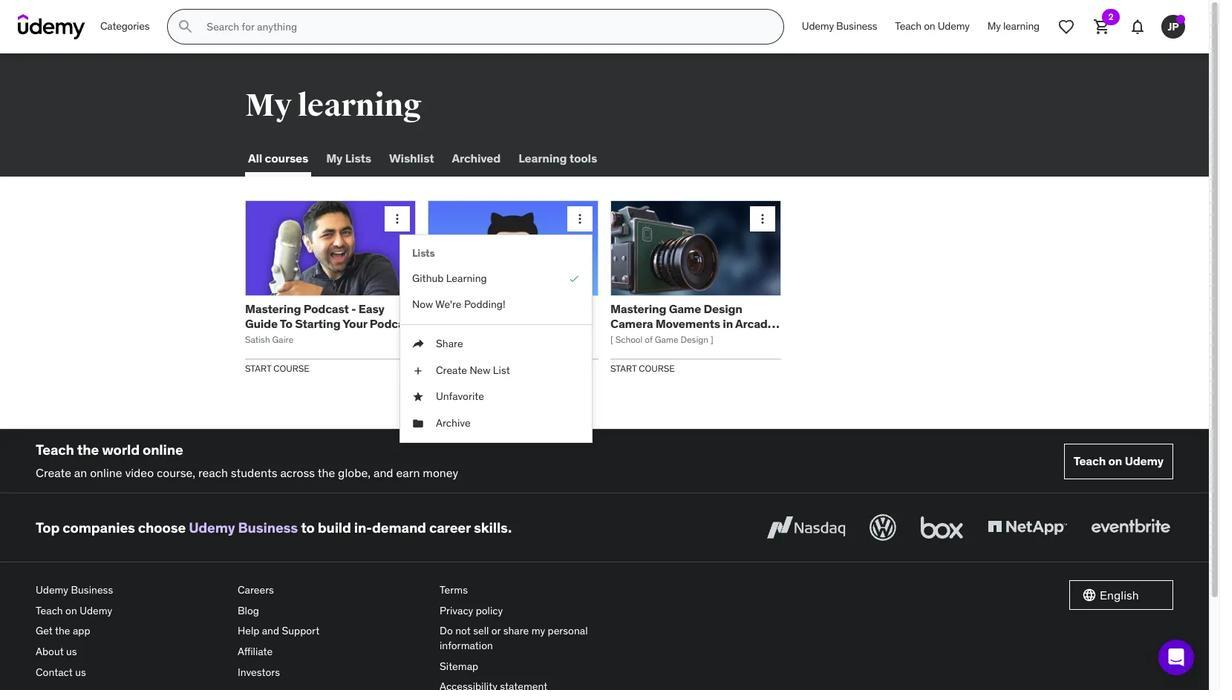 Task type: locate. For each thing, give the bounding box(es) containing it.
business inside udemy business teach on udemy get the app about us contact us
[[71, 584, 113, 597]]

3 start from the left
[[611, 363, 637, 374]]

mastering inside mastering podcast -  easy guide to starting your podcast satish gaire
[[245, 302, 301, 317]]

mastering
[[245, 302, 301, 317], [611, 302, 667, 317]]

business for udemy business
[[836, 19, 877, 33]]

course
[[274, 363, 310, 374], [456, 363, 492, 374], [639, 363, 675, 374]]

start course down the of
[[611, 363, 675, 374]]

camera
[[611, 316, 653, 331]]

my
[[988, 19, 1001, 33], [245, 87, 292, 125], [326, 151, 343, 166]]

careers
[[238, 584, 274, 597]]

1 horizontal spatial my
[[326, 151, 343, 166]]

0 vertical spatial teach on udemy
[[895, 19, 970, 33]]

now
[[412, 298, 433, 312]]

2 horizontal spatial course
[[639, 363, 675, 374]]

1 horizontal spatial lists
[[412, 247, 435, 260]]

1 vertical spatial on
[[1109, 454, 1123, 469]]

lists left wishlist
[[345, 151, 371, 166]]

0 horizontal spatial lists
[[345, 151, 371, 166]]

0 vertical spatial on
[[924, 19, 936, 33]]

help and support link
[[238, 622, 428, 643]]

learning inside learning tools link
[[519, 151, 567, 166]]

start
[[245, 363, 271, 374], [428, 363, 454, 374], [611, 363, 637, 374]]

[
[[611, 334, 613, 345]]

0 horizontal spatial business
[[71, 584, 113, 597]]

1 horizontal spatial teach on udemy link
[[886, 9, 979, 45]]

jp link
[[1156, 9, 1191, 45]]

2 horizontal spatial the
[[318, 466, 335, 480]]

and right 'help'
[[262, 625, 279, 638]]

on inside udemy business teach on udemy get the app about us contact us
[[65, 604, 77, 618]]

1 vertical spatial learning
[[446, 272, 487, 285]]

my up the all courses
[[245, 87, 292, 125]]

the up an
[[77, 441, 99, 459]]

globe,
[[338, 466, 371, 480]]

you have alerts image
[[1177, 15, 1186, 24]]

course left "list"
[[456, 363, 492, 374]]

start down school
[[611, 363, 637, 374]]

1 vertical spatial my learning
[[245, 87, 422, 125]]

2 horizontal spatial on
[[1109, 454, 1123, 469]]

companies
[[63, 519, 135, 537]]

0 horizontal spatial teach on udemy
[[895, 19, 970, 33]]

start course down share
[[428, 363, 492, 374]]

3 course from the left
[[639, 363, 675, 374]]

eventbrite image
[[1088, 512, 1174, 545]]

start down satish on the left of the page
[[245, 363, 271, 374]]

course options image
[[390, 212, 405, 227], [573, 212, 588, 227]]

mastering inside mastering game design camera movements in arcade studio
[[611, 302, 667, 317]]

2 course from the left
[[456, 363, 492, 374]]

notifications image
[[1129, 18, 1147, 36]]

0 vertical spatial business
[[836, 19, 877, 33]]

course for git & github crash course: create a repository from scratch!
[[456, 363, 492, 374]]

1 vertical spatial udemy business link
[[189, 519, 298, 537]]

create left an
[[36, 466, 71, 480]]

online right an
[[90, 466, 122, 480]]

1 vertical spatial my
[[245, 87, 292, 125]]

all
[[248, 151, 262, 166]]

sitemap
[[440, 660, 479, 673]]

learning
[[1003, 19, 1040, 33], [297, 87, 422, 125]]

1 horizontal spatial learning
[[1003, 19, 1040, 33]]

2 horizontal spatial my
[[988, 19, 1001, 33]]

learning up now we're podding!
[[446, 272, 487, 285]]

udemy image
[[18, 14, 85, 39]]

podcast down now
[[370, 316, 415, 331]]

and
[[374, 466, 393, 480], [262, 625, 279, 638]]

game inside mastering game design camera movements in arcade studio
[[669, 302, 701, 317]]

4 xsmall image from the top
[[412, 417, 424, 431]]

xsmall image inside archive button
[[412, 417, 424, 431]]

movements
[[656, 316, 720, 331]]

the right "get"
[[55, 625, 70, 638]]

policy
[[476, 604, 503, 618]]

2 horizontal spatial start course
[[611, 363, 675, 374]]

the inside udemy business teach on udemy get the app about us contact us
[[55, 625, 70, 638]]

contact us link
[[36, 663, 226, 684]]

start for mastering game design camera movements in arcade studio
[[611, 363, 637, 374]]

teach inside udemy business teach on udemy get the app about us contact us
[[36, 604, 63, 618]]

0 horizontal spatial the
[[55, 625, 70, 638]]

learning left wishlist icon
[[1003, 19, 1040, 33]]

1 vertical spatial teach on udemy link
[[1064, 444, 1174, 480]]

2 mastering from the left
[[611, 302, 667, 317]]

3 start course from the left
[[611, 363, 675, 374]]

1 course from the left
[[274, 363, 310, 374]]

2 horizontal spatial teach on udemy link
[[1064, 444, 1174, 480]]

podcast left the -
[[304, 302, 349, 317]]

0 vertical spatial udemy business link
[[793, 9, 886, 45]]

2 horizontal spatial business
[[836, 19, 877, 33]]

course options image up this course is in the collection. icon
[[573, 212, 588, 227]]

design inside mastering game design camera movements in arcade studio
[[704, 302, 743, 317]]

1 horizontal spatial course
[[456, 363, 492, 374]]

1 vertical spatial and
[[262, 625, 279, 638]]

share button
[[400, 331, 592, 358]]

github
[[457, 302, 496, 317]]

2 vertical spatial teach on udemy link
[[36, 602, 226, 622]]

0 horizontal spatial course options image
[[390, 212, 405, 227]]

about
[[36, 645, 64, 659]]

0 horizontal spatial learning
[[446, 272, 487, 285]]

my lists
[[326, 151, 371, 166]]

0 horizontal spatial mastering
[[245, 302, 301, 317]]

create down share
[[436, 364, 467, 377]]

1 horizontal spatial my learning
[[988, 19, 1040, 33]]

small image
[[1082, 588, 1097, 603]]

the
[[77, 441, 99, 459], [318, 466, 335, 480], [55, 625, 70, 638]]

course for mastering podcast -  easy guide to starting your podcast
[[274, 363, 310, 374]]

0 horizontal spatial podcast
[[304, 302, 349, 317]]

choose
[[138, 519, 186, 537]]

course down gaire
[[274, 363, 310, 374]]

0 vertical spatial online
[[143, 441, 183, 459]]

mastering for guide
[[245, 302, 301, 317]]

0 vertical spatial lists
[[345, 151, 371, 166]]

mastering podcast -  easy guide to starting your podcast satish gaire
[[245, 302, 415, 345]]

game right the of
[[655, 334, 679, 345]]

1 horizontal spatial and
[[374, 466, 393, 480]]

design down "movements"
[[681, 334, 709, 345]]

to
[[280, 316, 293, 331]]

do
[[440, 625, 453, 638]]

0 horizontal spatial my learning
[[245, 87, 422, 125]]

we're
[[435, 298, 462, 312]]

terms privacy policy do not sell or share my personal information sitemap
[[440, 584, 588, 673]]

now we're podding!
[[412, 298, 506, 312]]

1 horizontal spatial teach on udemy
[[1074, 454, 1164, 469]]

0 horizontal spatial course
[[274, 363, 310, 374]]

0 vertical spatial my
[[988, 19, 1001, 33]]

learning
[[519, 151, 567, 166], [446, 272, 487, 285]]

0 vertical spatial the
[[77, 441, 99, 459]]

school
[[616, 334, 643, 345]]

mastering game design camera movements in arcade studio link
[[611, 302, 780, 345]]

1 vertical spatial create
[[436, 364, 467, 377]]

xsmall image inside share button
[[412, 337, 424, 352]]

2 start from the left
[[428, 363, 454, 374]]

3 xsmall image from the top
[[412, 390, 424, 405]]

2 vertical spatial on
[[65, 604, 77, 618]]

and left earn
[[374, 466, 393, 480]]

1 vertical spatial learning
[[297, 87, 422, 125]]

careers blog help and support affiliate investors
[[238, 584, 320, 679]]

&
[[447, 302, 454, 317]]

scratch!
[[428, 330, 474, 345]]

teach on udemy link
[[886, 9, 979, 45], [1064, 444, 1174, 480], [36, 602, 226, 622]]

1 horizontal spatial start course
[[428, 363, 492, 374]]

0 vertical spatial game
[[669, 302, 701, 317]]

start course
[[245, 363, 310, 374], [428, 363, 492, 374], [611, 363, 675, 374]]

0 vertical spatial learning
[[519, 151, 567, 166]]

the left globe,
[[318, 466, 335, 480]]

1 start from the left
[[245, 363, 271, 374]]

do not sell or share my personal information button
[[440, 622, 630, 657]]

share
[[503, 625, 529, 638]]

business for udemy business teach on udemy get the app about us contact us
[[71, 584, 113, 597]]

privacy policy link
[[440, 602, 630, 622]]

learning left tools
[[519, 151, 567, 166]]

us right the about
[[66, 645, 77, 659]]

my lists link
[[323, 141, 374, 177]]

0 vertical spatial and
[[374, 466, 393, 480]]

create up the kalob on the top left of the page
[[428, 316, 465, 331]]

my right courses
[[326, 151, 343, 166]]

1 horizontal spatial course options image
[[573, 212, 588, 227]]

app
[[73, 625, 90, 638]]

of
[[645, 334, 653, 345]]

us right contact
[[75, 666, 86, 679]]

my learning up my lists
[[245, 87, 422, 125]]

2 vertical spatial my
[[326, 151, 343, 166]]

mastering podcast -  easy guide to starting your podcast link
[[245, 302, 415, 331]]

help
[[238, 625, 260, 638]]

2 start course from the left
[[428, 363, 492, 374]]

lists up github
[[412, 247, 435, 260]]

easy
[[359, 302, 385, 317]]

podding!
[[464, 298, 506, 312]]

start down share
[[428, 363, 454, 374]]

1 horizontal spatial online
[[143, 441, 183, 459]]

1 vertical spatial online
[[90, 466, 122, 480]]

mastering up 'studio'
[[611, 302, 667, 317]]

my learning link
[[979, 9, 1049, 45]]

2 horizontal spatial start
[[611, 363, 637, 374]]

udemy business link
[[793, 9, 886, 45], [189, 519, 298, 537], [36, 581, 226, 602]]

0 vertical spatial my learning
[[988, 19, 1040, 33]]

top
[[36, 519, 60, 537]]

from
[[539, 316, 567, 331]]

udemy
[[802, 19, 834, 33], [938, 19, 970, 33], [1125, 454, 1164, 469], [189, 519, 235, 537], [36, 584, 68, 597], [80, 604, 112, 618]]

1 start course from the left
[[245, 363, 310, 374]]

and inside careers blog help and support affiliate investors
[[262, 625, 279, 638]]

start course down gaire
[[245, 363, 310, 374]]

nasdaq image
[[764, 512, 849, 545]]

0 horizontal spatial and
[[262, 625, 279, 638]]

0 horizontal spatial on
[[65, 604, 77, 618]]

0 horizontal spatial online
[[90, 466, 122, 480]]

1 mastering from the left
[[245, 302, 301, 317]]

start course for mastering podcast -  easy guide to starting your podcast
[[245, 363, 310, 374]]

xsmall image inside create new list button
[[412, 364, 424, 378]]

0 horizontal spatial start course
[[245, 363, 310, 374]]

xsmall image for archive
[[412, 417, 424, 431]]

my for my learning link
[[988, 19, 1001, 33]]

course down [ school of game design ]
[[639, 363, 675, 374]]

1 horizontal spatial start
[[428, 363, 454, 374]]

2 vertical spatial the
[[55, 625, 70, 638]]

0 horizontal spatial learning
[[297, 87, 422, 125]]

2 xsmall image from the top
[[412, 364, 424, 378]]

learning up my lists
[[297, 87, 422, 125]]

skills.
[[474, 519, 512, 537]]

mastering up gaire
[[245, 302, 301, 317]]

xsmall image inside 'unfavorite' button
[[412, 390, 424, 405]]

shopping cart with 2 items image
[[1093, 18, 1111, 36]]

game up [ school of game design ]
[[669, 302, 701, 317]]

my learning left wishlist icon
[[988, 19, 1040, 33]]

podcast
[[304, 302, 349, 317], [370, 316, 415, 331]]

2 vertical spatial create
[[36, 466, 71, 480]]

xsmall image for unfavorite
[[412, 390, 424, 405]]

get the app link
[[36, 622, 226, 643]]

share
[[436, 337, 463, 351]]

xsmall image
[[412, 337, 424, 352], [412, 364, 424, 378], [412, 390, 424, 405], [412, 417, 424, 431]]

1 vertical spatial business
[[238, 519, 298, 537]]

1 horizontal spatial business
[[238, 519, 298, 537]]

teach
[[895, 19, 922, 33], [36, 441, 74, 459], [1074, 454, 1106, 469], [36, 604, 63, 618]]

git & github crash course: create a repository from scratch!
[[428, 302, 575, 345]]

0 vertical spatial learning
[[1003, 19, 1040, 33]]

2 course options image from the left
[[573, 212, 588, 227]]

1 vertical spatial lists
[[412, 247, 435, 260]]

0 vertical spatial design
[[704, 302, 743, 317]]

investors
[[238, 666, 280, 679]]

2 vertical spatial business
[[71, 584, 113, 597]]

1 horizontal spatial the
[[77, 441, 99, 459]]

my left wishlist icon
[[988, 19, 1001, 33]]

lists
[[345, 151, 371, 166], [412, 247, 435, 260]]

course options image down wishlist "link" at the left top of page
[[390, 212, 405, 227]]

0 vertical spatial create
[[428, 316, 465, 331]]

course options image
[[755, 212, 770, 227]]

1 horizontal spatial learning
[[519, 151, 567, 166]]

design up "]"
[[704, 302, 743, 317]]

about us link
[[36, 643, 226, 663]]

1 horizontal spatial mastering
[[611, 302, 667, 317]]

students
[[231, 466, 277, 480]]

arcade
[[735, 316, 775, 331]]

0 vertical spatial teach on udemy link
[[886, 9, 979, 45]]

1 xsmall image from the top
[[412, 337, 424, 352]]

online up course,
[[143, 441, 183, 459]]

an
[[74, 466, 87, 480]]

0 horizontal spatial start
[[245, 363, 271, 374]]



Task type: vqa. For each thing, say whether or not it's contained in the screenshot.
1st $10.99 from the bottom of the page
no



Task type: describe. For each thing, give the bounding box(es) containing it.
in-
[[354, 519, 372, 537]]

teach inside teach the world online create an online video course, reach students across the globe, and earn money
[[36, 441, 74, 459]]

guide
[[245, 316, 278, 331]]

studio
[[611, 330, 647, 345]]

1 course options image from the left
[[390, 212, 405, 227]]

start for git & github crash course: create a repository from scratch!
[[428, 363, 454, 374]]

create new list
[[436, 364, 510, 377]]

support
[[282, 625, 320, 638]]

new
[[470, 364, 491, 377]]

unfavorite
[[436, 390, 484, 403]]

start course for git & github crash course: create a repository from scratch!
[[428, 363, 492, 374]]

all courses link
[[245, 141, 311, 177]]

2
[[1109, 11, 1114, 22]]

or
[[492, 625, 501, 638]]

archived
[[452, 151, 501, 166]]

repository
[[476, 316, 536, 331]]

2 vertical spatial udemy business link
[[36, 581, 226, 602]]

start course for mastering game design camera movements in arcade studio
[[611, 363, 675, 374]]

archived link
[[449, 141, 504, 177]]

and inside teach the world online create an online video course, reach students across the globe, and earn money
[[374, 466, 393, 480]]

1 vertical spatial game
[[655, 334, 679, 345]]

archive
[[436, 417, 471, 430]]

1 vertical spatial the
[[318, 466, 335, 480]]

teach the world online create an online video course, reach students across the globe, and earn money
[[36, 441, 458, 480]]

learning tools link
[[516, 141, 600, 177]]

wishlist image
[[1058, 18, 1076, 36]]

information
[[440, 640, 493, 653]]

course for mastering game design camera movements in arcade studio
[[639, 363, 675, 374]]

archive button
[[400, 411, 592, 437]]

career
[[429, 519, 471, 537]]

sell
[[473, 625, 489, 638]]

terms link
[[440, 581, 630, 602]]

my for my lists link
[[326, 151, 343, 166]]

satish
[[245, 334, 270, 345]]

submit search image
[[177, 18, 195, 36]]

video
[[125, 466, 154, 480]]

money
[[423, 466, 458, 480]]

blog
[[238, 604, 259, 618]]

world
[[102, 441, 140, 459]]

udemy business teach on udemy get the app about us contact us
[[36, 584, 113, 679]]

blog link
[[238, 602, 428, 622]]

list
[[493, 364, 510, 377]]

1 vertical spatial teach on udemy
[[1074, 454, 1164, 469]]

crash
[[498, 302, 530, 317]]

2 link
[[1085, 9, 1120, 45]]

privacy
[[440, 604, 473, 618]]

tools
[[570, 151, 597, 166]]

kalob
[[428, 334, 451, 345]]

top companies choose udemy business to build in-demand career skills.
[[36, 519, 512, 537]]

your
[[343, 316, 367, 331]]

gaire
[[272, 334, 294, 345]]

a
[[467, 316, 473, 331]]

1 vertical spatial us
[[75, 666, 86, 679]]

mastering game design camera movements in arcade studio
[[611, 302, 775, 345]]

to
[[301, 519, 315, 537]]

0 horizontal spatial my
[[245, 87, 292, 125]]

start for mastering podcast -  easy guide to starting your podcast
[[245, 363, 271, 374]]

demand
[[372, 519, 426, 537]]

this course is in the collection. image
[[568, 272, 580, 286]]

investors link
[[238, 663, 428, 684]]

0 horizontal spatial teach on udemy link
[[36, 602, 226, 622]]

my
[[532, 625, 545, 638]]

build
[[318, 519, 351, 537]]

categories
[[100, 19, 150, 33]]

earn
[[396, 466, 420, 480]]

create inside teach the world online create an online video course, reach students across the globe, and earn money
[[36, 466, 71, 480]]

learning tools
[[519, 151, 597, 166]]

1 horizontal spatial on
[[924, 19, 936, 33]]

course,
[[157, 466, 195, 480]]

netapp image
[[985, 512, 1070, 545]]

git
[[428, 302, 444, 317]]

Search for anything text field
[[204, 14, 766, 39]]

taulien
[[453, 334, 481, 345]]

all courses
[[248, 151, 308, 166]]

unfavorite button
[[400, 384, 592, 411]]

1 vertical spatial design
[[681, 334, 709, 345]]

volkswagen image
[[867, 512, 900, 545]]

xsmall image for create new list
[[412, 364, 424, 378]]

courses
[[265, 151, 308, 166]]

get
[[36, 625, 53, 638]]

0 vertical spatial us
[[66, 645, 77, 659]]

udemy business
[[802, 19, 877, 33]]

english
[[1100, 588, 1139, 603]]

terms
[[440, 584, 468, 597]]

kalob taulien
[[428, 334, 481, 345]]

wishlist link
[[386, 141, 437, 177]]

not
[[455, 625, 471, 638]]

box image
[[917, 512, 967, 545]]

create new list button
[[400, 358, 592, 384]]

github
[[412, 272, 444, 285]]

github learning
[[412, 272, 487, 285]]

create inside git & github crash course: create a repository from scratch!
[[428, 316, 465, 331]]

learning inside "github learning" button
[[446, 272, 487, 285]]

xsmall image for share
[[412, 337, 424, 352]]

starting
[[295, 316, 341, 331]]

1 horizontal spatial podcast
[[370, 316, 415, 331]]

create inside create new list button
[[436, 364, 467, 377]]

jp
[[1168, 20, 1179, 33]]

[ school of game design ]
[[611, 334, 714, 345]]

mastering for movements
[[611, 302, 667, 317]]

github learning button
[[400, 266, 592, 292]]



